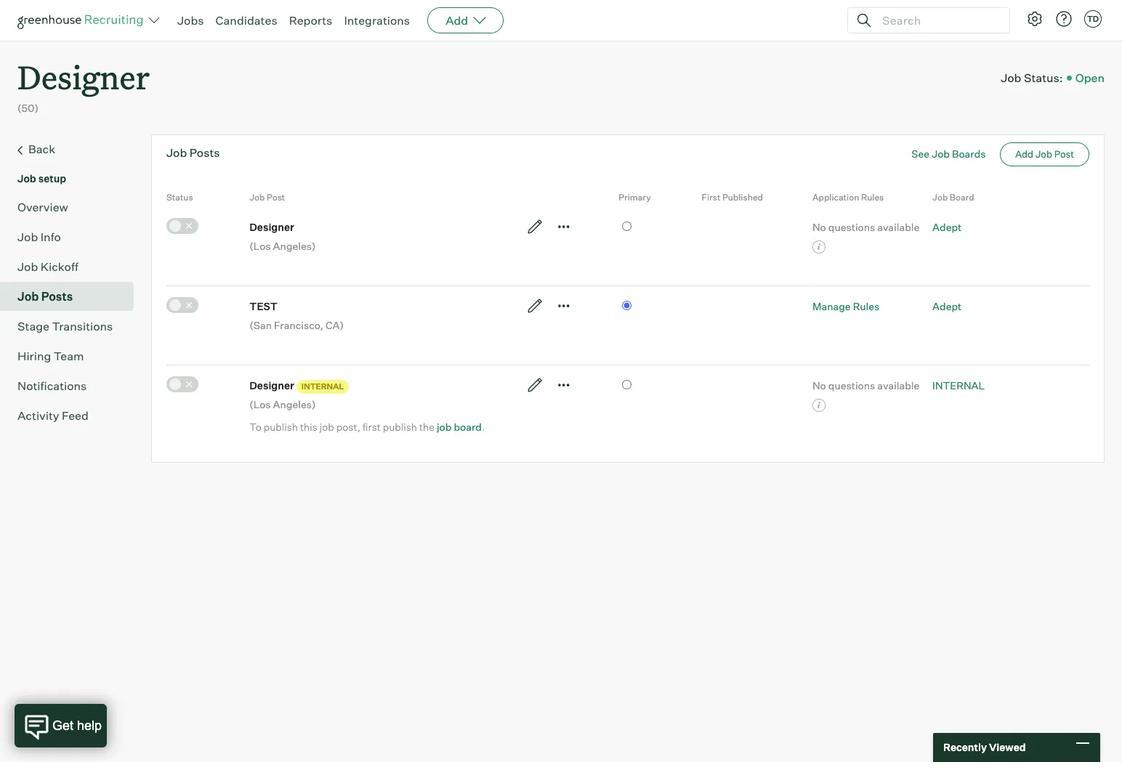 Task type: vqa. For each thing, say whether or not it's contained in the screenshot.
May '23
no



Task type: locate. For each thing, give the bounding box(es) containing it.
0 vertical spatial adept
[[933, 221, 962, 233]]

post
[[1054, 148, 1074, 160], [267, 192, 285, 203]]

ca)
[[326, 319, 344, 331]]

recently
[[943, 742, 987, 754]]

questions
[[828, 221, 875, 233], [828, 379, 875, 392]]

publish right 'to'
[[264, 421, 298, 433]]

designer
[[17, 55, 150, 98], [250, 221, 294, 233], [250, 379, 294, 392]]

0 vertical spatial designer
[[17, 55, 150, 98]]

1 vertical spatial available
[[878, 379, 920, 392]]

add for add job post
[[1015, 148, 1034, 160]]

1 vertical spatial posts
[[41, 289, 73, 304]]

0 vertical spatial posts
[[190, 145, 220, 160]]

(los
[[250, 240, 271, 252], [250, 398, 271, 410]]

rules
[[861, 192, 884, 203], [853, 300, 880, 312]]

angeles) up this
[[273, 398, 316, 410]]

job
[[320, 421, 334, 433], [437, 421, 452, 433]]

add for add
[[446, 13, 468, 28]]

posts
[[190, 145, 220, 160], [41, 289, 73, 304]]

2 questions from the top
[[828, 379, 875, 392]]

status
[[166, 192, 193, 203]]

1 adept link from the top
[[933, 221, 962, 233]]

0 vertical spatial post
[[1054, 148, 1074, 160]]

1 questions from the top
[[828, 221, 875, 233]]

0 vertical spatial rules
[[861, 192, 884, 203]]

0 horizontal spatial job posts
[[17, 289, 73, 304]]

job kickoff link
[[17, 258, 128, 275]]

rules for manage rules
[[853, 300, 880, 312]]

(los up 'to'
[[250, 398, 271, 410]]

adept
[[933, 221, 962, 233], [933, 300, 962, 312]]

job right this
[[320, 421, 334, 433]]

open
[[1076, 70, 1105, 85]]

2 adept link from the top
[[933, 300, 962, 312]]

None checkbox
[[166, 297, 198, 313], [166, 376, 198, 392], [166, 297, 198, 313], [166, 376, 198, 392]]

job info
[[17, 229, 61, 244]]

application rules
[[813, 192, 884, 203]]

back link
[[17, 140, 128, 159]]

designer down job post
[[250, 221, 294, 233]]

angeles) inside designer internal (los angeles)
[[273, 398, 316, 410]]

2 no questions available from the top
[[813, 379, 920, 392]]

add
[[446, 13, 468, 28], [1015, 148, 1034, 160]]

2 angeles) from the top
[[273, 398, 316, 410]]

None radio
[[622, 221, 632, 231], [622, 301, 632, 310], [622, 380, 632, 389], [622, 221, 632, 231], [622, 301, 632, 310], [622, 380, 632, 389]]

candidates link
[[216, 13, 277, 28]]

hiring team
[[17, 349, 84, 363]]

posts down kickoff
[[41, 289, 73, 304]]

angeles)
[[273, 240, 316, 252], [273, 398, 316, 410]]

0 horizontal spatial job
[[320, 421, 334, 433]]

None checkbox
[[166, 218, 198, 234]]

test
[[250, 300, 277, 312]]

posts inside the job posts link
[[41, 289, 73, 304]]

job posts
[[166, 145, 220, 160], [17, 289, 73, 304]]

1 vertical spatial no
[[813, 379, 826, 392]]

job status:
[[1001, 70, 1063, 85]]

1 vertical spatial add
[[1015, 148, 1034, 160]]

team
[[54, 349, 84, 363]]

job board
[[933, 192, 974, 203]]

reports
[[289, 13, 332, 28]]

1 horizontal spatial add
[[1015, 148, 1034, 160]]

1 horizontal spatial job
[[437, 421, 452, 433]]

1 vertical spatial rules
[[853, 300, 880, 312]]

designer for designer (los angeles)
[[250, 221, 294, 233]]

job inside job kickoff link
[[17, 259, 38, 274]]

2 available from the top
[[878, 379, 920, 392]]

job inside add job post link
[[1036, 148, 1052, 160]]

2 no from the top
[[813, 379, 826, 392]]

adept link
[[933, 221, 962, 233], [933, 300, 962, 312]]

greenhouse recruiting image
[[17, 12, 148, 29]]

0 vertical spatial job posts
[[166, 145, 220, 160]]

job kickoff
[[17, 259, 78, 274]]

integrations
[[344, 13, 410, 28]]

designer up 'to'
[[250, 379, 294, 392]]

no for adept
[[813, 221, 826, 233]]

1 horizontal spatial job posts
[[166, 145, 220, 160]]

rules right application at the right of page
[[861, 192, 884, 203]]

job
[[1001, 70, 1022, 85], [166, 145, 187, 160], [932, 147, 950, 160], [1036, 148, 1052, 160], [17, 172, 36, 184], [250, 192, 265, 203], [933, 192, 948, 203], [17, 229, 38, 244], [17, 259, 38, 274], [17, 289, 39, 304]]

1 (los from the top
[[250, 240, 271, 252]]

1 vertical spatial angeles)
[[273, 398, 316, 410]]

1 vertical spatial no questions available
[[813, 379, 920, 392]]

designer for designer internal (los angeles)
[[250, 379, 294, 392]]

no questions available
[[813, 221, 920, 233], [813, 379, 920, 392]]

0 vertical spatial angeles)
[[273, 240, 316, 252]]

to
[[250, 421, 261, 433]]

2 (los from the top
[[250, 398, 271, 410]]

posts up status
[[190, 145, 220, 160]]

jobs link
[[177, 13, 204, 28]]

0 vertical spatial add
[[446, 13, 468, 28]]

available left internal
[[878, 379, 920, 392]]

designer for designer (50)
[[17, 55, 150, 98]]

(los inside designer internal (los angeles)
[[250, 398, 271, 410]]

1 horizontal spatial publish
[[383, 421, 417, 433]]

(los down job post
[[250, 240, 271, 252]]

0 vertical spatial (los
[[250, 240, 271, 252]]

1 vertical spatial designer
[[250, 221, 294, 233]]

first published
[[702, 192, 763, 203]]

0 vertical spatial questions
[[828, 221, 875, 233]]

angeles) inside designer (los angeles)
[[273, 240, 316, 252]]

2 publish from the left
[[383, 421, 417, 433]]

0 vertical spatial available
[[878, 221, 920, 233]]

add button
[[427, 7, 504, 33]]

add inside popup button
[[446, 13, 468, 28]]

manage rules
[[813, 300, 880, 312]]

feed
[[62, 408, 89, 423]]

recently viewed
[[943, 742, 1026, 754]]

stage
[[17, 319, 49, 333]]

2 adept from the top
[[933, 300, 962, 312]]

published
[[722, 192, 763, 203]]

overview link
[[17, 198, 128, 216]]

designer inside designer internal (los angeles)
[[250, 379, 294, 392]]

(san
[[250, 319, 272, 331]]

setup
[[38, 172, 66, 184]]

designer link
[[17, 41, 150, 101]]

job posts up status
[[166, 145, 220, 160]]

1 vertical spatial questions
[[828, 379, 875, 392]]

job posts link
[[17, 288, 128, 305]]

designer internal (los angeles)
[[250, 379, 344, 410]]

1 no questions available from the top
[[813, 221, 920, 233]]

0 horizontal spatial publish
[[264, 421, 298, 433]]

0 vertical spatial no questions available
[[813, 221, 920, 233]]

angeles) down job post
[[273, 240, 316, 252]]

publish left the
[[383, 421, 417, 433]]

designer inside designer (los angeles)
[[250, 221, 294, 233]]

internal
[[302, 381, 344, 392]]

integrations link
[[344, 13, 410, 28]]

available for adept
[[878, 221, 920, 233]]

0 vertical spatial no
[[813, 221, 826, 233]]

job right the
[[437, 421, 452, 433]]

activity feed link
[[17, 407, 128, 424]]

job post
[[250, 192, 285, 203]]

job posts down job kickoff
[[17, 289, 73, 304]]

no
[[813, 221, 826, 233], [813, 379, 826, 392]]

stage transitions link
[[17, 317, 128, 335]]

publish
[[264, 421, 298, 433], [383, 421, 417, 433]]

1 vertical spatial (los
[[250, 398, 271, 410]]

1 vertical spatial adept link
[[933, 300, 962, 312]]

1 vertical spatial adept
[[933, 300, 962, 312]]

manage rules link
[[813, 300, 880, 312]]

rules right manage
[[853, 300, 880, 312]]

0 horizontal spatial add
[[446, 13, 468, 28]]

adept for designer (los angeles)
[[933, 221, 962, 233]]

kickoff
[[40, 259, 78, 274]]

0 horizontal spatial posts
[[41, 289, 73, 304]]

designer down greenhouse recruiting image
[[17, 55, 150, 98]]

2 vertical spatial designer
[[250, 379, 294, 392]]

1 no from the top
[[813, 221, 826, 233]]

1 available from the top
[[878, 221, 920, 233]]

1 adept from the top
[[933, 221, 962, 233]]

0 vertical spatial adept link
[[933, 221, 962, 233]]

1 angeles) from the top
[[273, 240, 316, 252]]

available down the application rules
[[878, 221, 920, 233]]

1 vertical spatial post
[[267, 192, 285, 203]]

available
[[878, 221, 920, 233], [878, 379, 920, 392]]

application
[[813, 192, 859, 203]]



Task type: describe. For each thing, give the bounding box(es) containing it.
notifications link
[[17, 377, 128, 394]]

notifications
[[17, 378, 87, 393]]

Search text field
[[879, 10, 997, 31]]

1 vertical spatial job posts
[[17, 289, 73, 304]]

transitions
[[52, 319, 113, 333]]

rules for application rules
[[861, 192, 884, 203]]

overview
[[17, 200, 68, 214]]

available for internal
[[878, 379, 920, 392]]

designer (los angeles)
[[250, 221, 316, 252]]

configure image
[[1026, 10, 1044, 28]]

td button
[[1084, 10, 1102, 28]]

add job post
[[1015, 148, 1074, 160]]

add job post link
[[1000, 142, 1090, 166]]

info
[[40, 229, 61, 244]]

boards
[[952, 147, 986, 160]]

0 horizontal spatial post
[[267, 192, 285, 203]]

designer (50)
[[17, 55, 150, 114]]

hiring team link
[[17, 347, 128, 365]]

1 job from the left
[[320, 421, 334, 433]]

viewed
[[989, 742, 1026, 754]]

board
[[454, 421, 482, 433]]

td button
[[1082, 7, 1105, 31]]

job board link
[[437, 421, 482, 433]]

job inside job info link
[[17, 229, 38, 244]]

adept link for test (san francisco, ca)
[[933, 300, 962, 312]]

board
[[950, 192, 974, 203]]

test (san francisco, ca)
[[250, 300, 344, 331]]

job info link
[[17, 228, 128, 245]]

adept link for designer (los angeles)
[[933, 221, 962, 233]]

internal link
[[933, 379, 985, 392]]

activity
[[17, 408, 59, 423]]

reports link
[[289, 13, 332, 28]]

1 publish from the left
[[264, 421, 298, 433]]

see
[[912, 147, 930, 160]]

1 horizontal spatial post
[[1054, 148, 1074, 160]]

2 job from the left
[[437, 421, 452, 433]]

the
[[419, 421, 435, 433]]

adept for test (san francisco, ca)
[[933, 300, 962, 312]]

francisco,
[[274, 319, 323, 331]]

questions for adept
[[828, 221, 875, 233]]

job setup
[[17, 172, 66, 184]]

see job boards link
[[912, 147, 986, 160]]

status:
[[1024, 70, 1063, 85]]

candidates
[[216, 13, 277, 28]]

hiring
[[17, 349, 51, 363]]

back
[[28, 142, 55, 156]]

questions for internal
[[828, 379, 875, 392]]

to publish this job post, first publish the job board .
[[250, 421, 485, 433]]

post,
[[336, 421, 360, 433]]

no for internal
[[813, 379, 826, 392]]

no questions available for adept
[[813, 221, 920, 233]]

(los inside designer (los angeles)
[[250, 240, 271, 252]]

1 horizontal spatial posts
[[190, 145, 220, 160]]

manage
[[813, 300, 851, 312]]

no questions available for internal
[[813, 379, 920, 392]]

primary
[[619, 192, 651, 203]]

see job boards
[[912, 147, 986, 160]]

.
[[482, 421, 485, 433]]

stage transitions
[[17, 319, 113, 333]]

activity feed
[[17, 408, 89, 423]]

internal
[[933, 379, 985, 392]]

first
[[363, 421, 381, 433]]

jobs
[[177, 13, 204, 28]]

first
[[702, 192, 721, 203]]

(50)
[[17, 102, 38, 114]]

td
[[1087, 14, 1099, 24]]

this
[[300, 421, 317, 433]]



